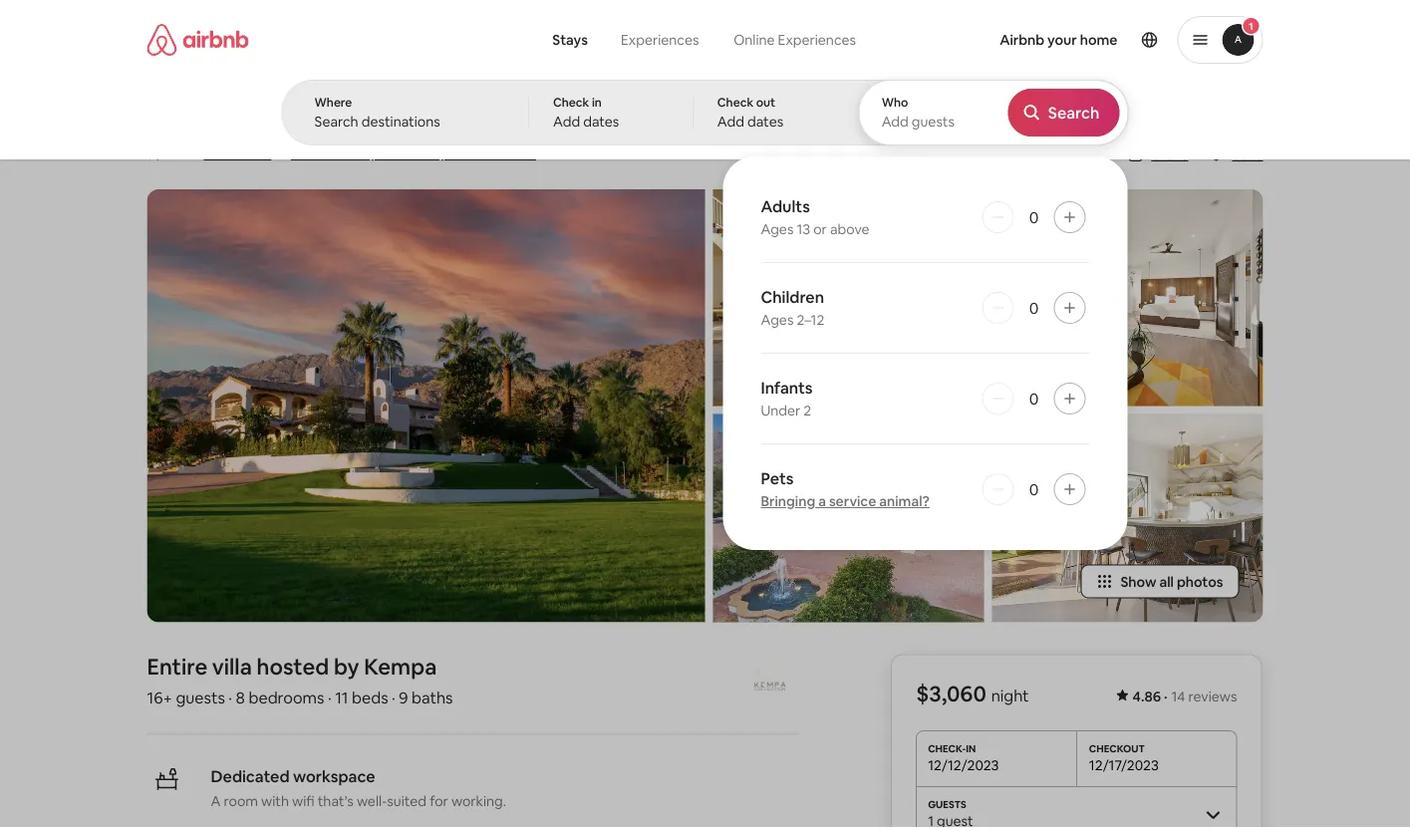 Task type: locate. For each thing, give the bounding box(es) containing it.
0 vertical spatial 14
[[204, 145, 218, 162]]

dates for check in add dates
[[583, 113, 619, 131]]

united
[[447, 145, 492, 162]]

1 add from the left
[[553, 113, 580, 131]]

1 horizontal spatial experiences
[[778, 31, 856, 49]]

1 vertical spatial ages
[[761, 311, 794, 329]]

tab panel
[[282, 80, 1129, 550]]

· palm desert, california, united states
[[279, 145, 536, 165]]

4.86 · 14 reviews down kempa
[[165, 145, 271, 162]]

add
[[553, 113, 580, 131], [717, 113, 745, 131], [882, 113, 909, 131]]

dates down the out
[[748, 113, 784, 131]]

3 add from the left
[[882, 113, 909, 131]]

i
[[295, 102, 302, 135]]

learn more about the host, kempa. image
[[742, 654, 798, 710], [742, 654, 798, 710]]

well-
[[357, 792, 387, 810]]

14
[[204, 145, 218, 162], [1172, 687, 1186, 705]]

bedrooms
[[249, 688, 324, 708]]

guests
[[912, 113, 955, 131], [176, 688, 225, 708]]

experiences inside button
[[621, 31, 699, 49]]

1 0 from the top
[[1029, 207, 1039, 227]]

experiences right online
[[778, 31, 856, 49]]

dates inside "check in add dates"
[[583, 113, 619, 131]]

2 check from the left
[[717, 95, 754, 110]]

0
[[1029, 207, 1039, 227], [1029, 298, 1039, 318], [1029, 388, 1039, 409], [1029, 479, 1039, 499]]

ages
[[761, 220, 794, 238], [761, 311, 794, 329]]

a
[[819, 492, 826, 510]]

experiences up "ad"
[[621, 31, 699, 49]]

ages down children
[[761, 311, 794, 329]]

ages inside adults ages 13 or above
[[761, 220, 794, 238]]

in inside "check in add dates"
[[592, 95, 602, 110]]

2 0 from the top
[[1029, 298, 1039, 318]]

· inside · palm desert, california, united states
[[279, 145, 283, 165]]

1 dates from the left
[[583, 113, 619, 131]]

1 check from the left
[[553, 95, 589, 110]]

out
[[756, 95, 776, 110]]

bringing a service animal? button
[[761, 492, 930, 510]]

stays button
[[537, 20, 604, 60]]

·
[[196, 145, 200, 162], [279, 145, 283, 165], [1164, 687, 1168, 705], [229, 688, 232, 708], [328, 688, 332, 708], [392, 688, 396, 708]]

where
[[314, 95, 352, 110]]

1 horizontal spatial in
[[624, 102, 645, 135]]

dedicated workspace a room with wifi that's well-suited for working.
[[211, 767, 506, 810]]

0 for children
[[1029, 298, 1039, 318]]

photos
[[1177, 573, 1224, 591]]

add right "ad"
[[717, 113, 745, 131]]

0 vertical spatial ages
[[761, 220, 794, 238]]

1 ages from the top
[[761, 220, 794, 238]]

online experiences
[[734, 31, 856, 49]]

ages inside children ages 2–12
[[761, 311, 794, 329]]

1 vertical spatial reviews
[[1189, 687, 1237, 705]]

9
[[399, 688, 408, 708]]

in right ft
[[624, 102, 645, 135]]

2 add from the left
[[717, 113, 745, 131]]

entire villa hosted by kempa 16+ guests · 8 bedrooms · 11 beds · 9 baths
[[147, 653, 453, 708]]

4.86 up 12/17/2023
[[1133, 687, 1161, 705]]

who
[[882, 95, 908, 110]]

0 horizontal spatial 14
[[204, 145, 218, 162]]

check inside "check in add dates"
[[553, 95, 589, 110]]

0 vertical spatial 4.86
[[165, 145, 193, 162]]

what can we help you find? tab list
[[537, 20, 716, 60]]

workspace
[[293, 767, 375, 787]]

check for check in add dates
[[553, 95, 589, 110]]

4 0 from the top
[[1029, 479, 1039, 499]]

online experiences link
[[716, 20, 874, 60]]

online
[[734, 31, 775, 49]]

california,
[[377, 145, 444, 162]]

add left ft
[[553, 113, 580, 131]]

adults ages 13 or above
[[761, 196, 870, 238]]

add inside "check in add dates"
[[553, 113, 580, 131]]

0 vertical spatial guests
[[912, 113, 955, 131]]

8
[[236, 688, 245, 708]]

dates left "ad"
[[583, 113, 619, 131]]

add for check out add dates
[[717, 113, 745, 131]]

share
[[1152, 146, 1189, 163]]

2 ages from the top
[[761, 311, 794, 329]]

add down who
[[882, 113, 909, 131]]

2 dates from the left
[[748, 113, 784, 131]]

in right retreat
[[592, 95, 602, 110]]

Where field
[[314, 113, 496, 131]]

villa
[[239, 102, 290, 135]]

guests inside entire villa hosted by kempa 16+ guests · 8 bedrooms · 11 beds · 9 baths
[[176, 688, 225, 708]]

experiences
[[621, 31, 699, 49], [778, 31, 856, 49]]

4.86 · 14 reviews up 12/17/2023
[[1133, 687, 1237, 705]]

4.86 down kempa
[[165, 145, 193, 162]]

1 horizontal spatial reviews
[[1189, 687, 1237, 705]]

1 horizontal spatial 4.86
[[1133, 687, 1161, 705]]

check inside 'check out add dates'
[[717, 95, 754, 110]]

1 horizontal spatial add
[[717, 113, 745, 131]]

check
[[553, 95, 589, 110], [717, 95, 754, 110]]

by kempa
[[334, 653, 437, 681]]

3 0 from the top
[[1029, 388, 1039, 409]]

children ages 2–12
[[761, 287, 825, 329]]

None search field
[[282, 0, 1129, 550]]

1 vertical spatial guests
[[176, 688, 225, 708]]

dates inside 'check out add dates'
[[748, 113, 784, 131]]

profile element
[[879, 0, 1263, 80]]

2 horizontal spatial add
[[882, 113, 909, 131]]

16+
[[147, 688, 172, 708]]

ages down the adults
[[761, 220, 794, 238]]

none search field containing adults
[[282, 0, 1129, 550]]

infants
[[761, 377, 813, 398]]

1 horizontal spatial 14
[[1172, 687, 1186, 705]]

in
[[592, 95, 602, 110], [624, 102, 645, 135]]

0 for infants
[[1029, 388, 1039, 409]]

0 horizontal spatial 4.86 · 14 reviews
[[165, 145, 271, 162]]

1 horizontal spatial check
[[717, 95, 754, 110]]

dedicated
[[211, 767, 290, 787]]

1
[[1249, 19, 1254, 32]]

0 for adults
[[1029, 207, 1039, 227]]

1 horizontal spatial guests
[[912, 113, 955, 131]]

kempa villa i 5-acre mt view retreat ft in ad mag image 3 image
[[713, 414, 984, 623]]

reviews
[[221, 145, 271, 162], [1189, 687, 1237, 705]]

add inside who add guests
[[882, 113, 909, 131]]

1 horizontal spatial dates
[[748, 113, 784, 131]]

0 horizontal spatial add
[[553, 113, 580, 131]]

add inside 'check out add dates'
[[717, 113, 745, 131]]

4.86 · 14 reviews
[[165, 145, 271, 162], [1133, 687, 1237, 705]]

with
[[261, 792, 289, 810]]

check left ft
[[553, 95, 589, 110]]

check left the out
[[717, 95, 754, 110]]

0 horizontal spatial dates
[[583, 113, 619, 131]]

show all photos
[[1121, 573, 1224, 591]]

1 horizontal spatial 4.86 · 14 reviews
[[1133, 687, 1237, 705]]

0 horizontal spatial 4.86
[[165, 145, 193, 162]]

dates
[[583, 113, 619, 131], [748, 113, 784, 131]]

1 experiences from the left
[[621, 31, 699, 49]]

view
[[433, 102, 494, 135]]

0 horizontal spatial experiences
[[621, 31, 699, 49]]

4.86
[[165, 145, 193, 162], [1133, 687, 1161, 705]]

0 vertical spatial reviews
[[221, 145, 271, 162]]

0 horizontal spatial check
[[553, 95, 589, 110]]

0 horizontal spatial guests
[[176, 688, 225, 708]]

desert,
[[326, 145, 375, 162]]

0 horizontal spatial in
[[592, 95, 602, 110]]



Task type: describe. For each thing, give the bounding box(es) containing it.
bringing
[[761, 492, 816, 510]]

animal?
[[879, 492, 930, 510]]

kempa villa i 5-acre mt view retreat ft in ad mag image 2 image
[[713, 189, 984, 406]]

baths
[[412, 688, 453, 708]]

under
[[761, 402, 801, 420]]

2–12
[[797, 311, 825, 329]]

airbnb your home
[[1000, 31, 1118, 49]]

13
[[797, 220, 810, 238]]

pets bringing a service animal?
[[761, 468, 930, 510]]

check out add dates
[[717, 95, 784, 131]]

kempa villa i 5-acre mt view retreat ft in ad mag
[[147, 102, 747, 135]]

dates for check out add dates
[[748, 113, 784, 131]]

acre
[[332, 102, 389, 135]]

2
[[804, 402, 812, 420]]

show
[[1121, 573, 1157, 591]]

states
[[495, 145, 536, 162]]

kempa villa i 5-acre mt view retreat ft in ad mag image 1 image
[[147, 189, 705, 623]]

villa
[[212, 653, 252, 681]]

home
[[1080, 31, 1118, 49]]

mt
[[395, 102, 428, 135]]

wifi
[[292, 792, 315, 810]]

working.
[[451, 792, 506, 810]]

ages for adults
[[761, 220, 794, 238]]

2 experiences from the left
[[778, 31, 856, 49]]

a
[[211, 792, 221, 810]]

all
[[1160, 573, 1174, 591]]

airbnb your home link
[[988, 19, 1130, 61]]

mag
[[695, 102, 747, 135]]

12/17/2023
[[1089, 757, 1159, 775]]

add for check in add dates
[[553, 113, 580, 131]]

$3,060
[[916, 679, 987, 708]]

kempa
[[147, 102, 233, 135]]

1 button
[[1178, 16, 1263, 64]]

entire
[[147, 653, 208, 681]]

stays
[[553, 31, 588, 49]]

retreat
[[500, 102, 591, 135]]

tab panel containing adults
[[282, 80, 1129, 550]]

0 vertical spatial 4.86 · 14 reviews
[[165, 145, 271, 162]]

ages for children
[[761, 311, 794, 329]]

room
[[224, 792, 258, 810]]

save
[[1232, 146, 1263, 163]]

palm desert, california, united states button
[[291, 142, 536, 165]]

kempa villa i 5-acre mt view retreat ft in ad mag image 4 image
[[992, 189, 1263, 406]]

above
[[830, 220, 870, 238]]

ad
[[651, 102, 689, 135]]

share button
[[1120, 138, 1197, 171]]

suited
[[387, 792, 427, 810]]

palm
[[291, 145, 323, 162]]

14 reviews button
[[204, 144, 271, 163]]

check for check out add dates
[[717, 95, 754, 110]]

infants under 2
[[761, 377, 813, 420]]

or
[[814, 220, 827, 238]]

0 horizontal spatial reviews
[[221, 145, 271, 162]]

pets
[[761, 468, 794, 488]]

hosted
[[257, 653, 329, 681]]

save button
[[1201, 138, 1271, 171]]

5-
[[308, 102, 332, 135]]

$3,060 night
[[916, 679, 1029, 708]]

children
[[761, 287, 824, 307]]

kempa villa i 5-acre mt view retreat ft in ad mag image 5 image
[[992, 414, 1263, 623]]

service
[[829, 492, 876, 510]]

guests inside who add guests
[[912, 113, 955, 131]]

that's
[[318, 792, 354, 810]]

12/12/2023
[[928, 757, 999, 775]]

beds
[[352, 688, 388, 708]]

1 vertical spatial 4.86 · 14 reviews
[[1133, 687, 1237, 705]]

11
[[335, 688, 348, 708]]

0 for pets
[[1029, 479, 1039, 499]]

night
[[991, 685, 1029, 706]]

1 vertical spatial 4.86
[[1133, 687, 1161, 705]]

airbnb
[[1000, 31, 1045, 49]]

ft
[[597, 102, 618, 135]]

check in add dates
[[553, 95, 619, 131]]

your
[[1048, 31, 1077, 49]]

show all photos button
[[1081, 565, 1239, 599]]

adults
[[761, 196, 810, 216]]

1 vertical spatial 14
[[1172, 687, 1186, 705]]

experiences button
[[604, 20, 716, 60]]

for
[[430, 792, 448, 810]]

who add guests
[[882, 95, 955, 131]]



Task type: vqa. For each thing, say whether or not it's contained in the screenshot.
is's 2 minutes
no



